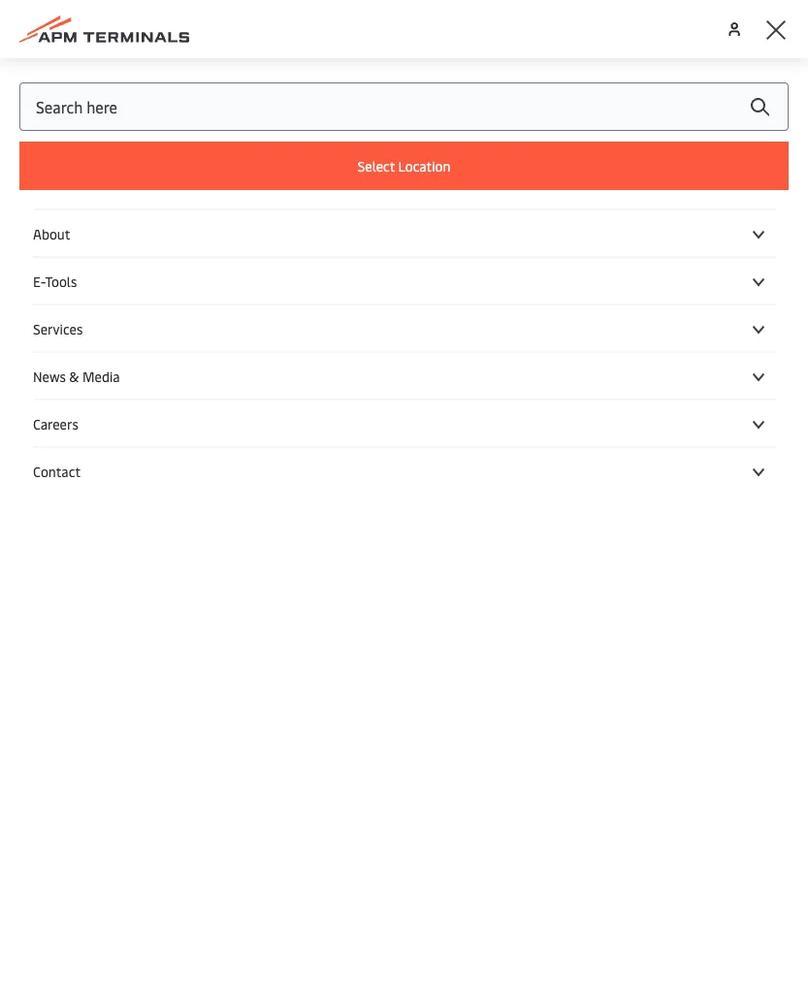 Task type: vqa. For each thing, say whether or not it's contained in the screenshot.
STATES within 09/01/23 ASSISTANT MANAGER, OPERATIONS SUPPORT ADMINISTRATION/FACILITY MANAGEMENT , UNITED STATES OF AMERICA
no



Task type: locate. For each thing, give the bounding box(es) containing it.
stripping
[[302, 472, 527, 548]]

& for stuffing
[[247, 472, 288, 548]]

global
[[46, 412, 85, 431]]

stripping stuffing image
[[0, 58, 808, 408]]

& for news
[[69, 367, 79, 385]]

e-
[[33, 272, 45, 290]]

services
[[33, 319, 83, 338]]

select
[[358, 157, 395, 175]]

0 vertical spatial &
[[69, 367, 79, 385]]

< global home
[[36, 412, 125, 431]]

stuffing & stripping
[[31, 472, 527, 548]]

1 vertical spatial &
[[247, 472, 288, 548]]

1 horizontal spatial &
[[247, 472, 288, 548]]

0 horizontal spatial &
[[69, 367, 79, 385]]

contact
[[33, 462, 81, 480]]

None submit
[[731, 82, 789, 131]]

select location button
[[19, 142, 789, 190]]

about button
[[33, 224, 775, 243]]

e-tools
[[33, 272, 77, 290]]

Global search search field
[[19, 82, 789, 131]]

select location
[[358, 157, 451, 175]]

&
[[69, 367, 79, 385], [247, 472, 288, 548]]

careers
[[33, 414, 78, 433]]



Task type: describe. For each thing, give the bounding box(es) containing it.
location
[[398, 157, 451, 175]]

media
[[83, 367, 120, 385]]

e-tools button
[[33, 272, 775, 290]]

contact button
[[33, 462, 775, 480]]

stuffing
[[31, 472, 233, 548]]

tools
[[45, 272, 77, 290]]

home
[[89, 412, 125, 431]]

about
[[33, 224, 70, 243]]

news & media
[[33, 367, 120, 385]]

global home link
[[46, 412, 125, 431]]

careers button
[[33, 414, 775, 433]]

news & media button
[[33, 367, 775, 385]]

<
[[36, 412, 43, 431]]

news
[[33, 367, 66, 385]]

services button
[[33, 319, 775, 338]]



